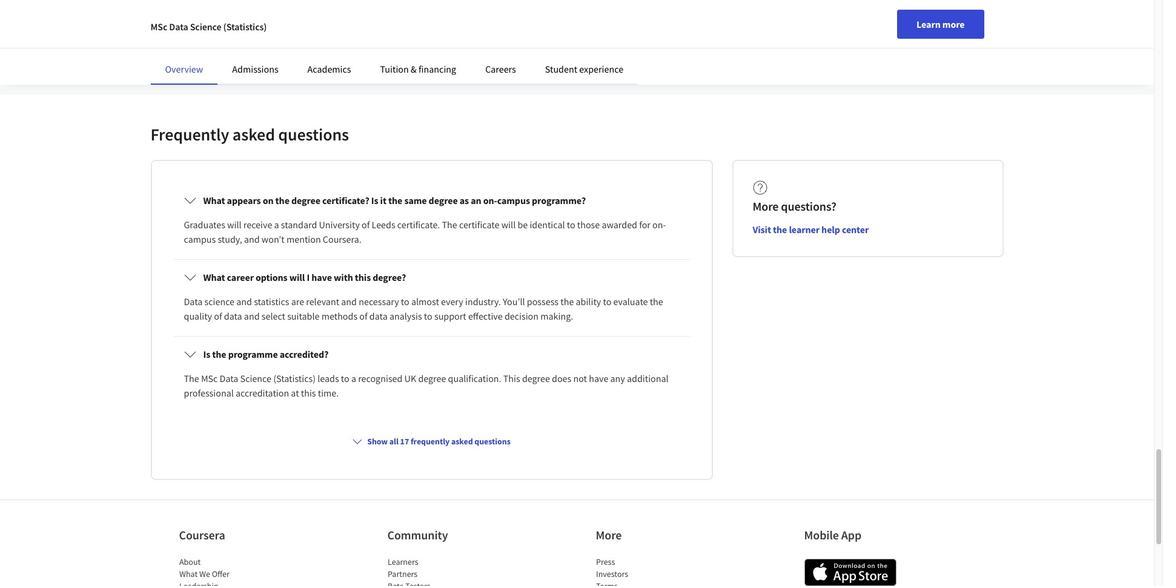 Task type: vqa. For each thing, say whether or not it's contained in the screenshot.


Task type: describe. For each thing, give the bounding box(es) containing it.
of down necessary
[[360, 310, 368, 322]]

what inside about what we offer
[[179, 569, 197, 580]]

mobile app
[[804, 528, 862, 543]]

visit the learner help center link
[[753, 222, 869, 237]]

receive
[[244, 219, 272, 231]]

download on the app store image
[[804, 559, 897, 587]]

financing
[[419, 63, 456, 75]]

careers
[[486, 63, 516, 75]]

0 horizontal spatial will
[[227, 219, 242, 231]]

experience
[[579, 63, 624, 75]]

the right visit
[[773, 224, 787, 236]]

student experience link
[[545, 63, 624, 75]]

what for what appears on the degree certificate? is it the same degree as an on-campus programme?‎
[[203, 194, 225, 207]]

an
[[471, 194, 482, 207]]

statistics
[[254, 296, 289, 308]]

suitable
[[287, 310, 320, 322]]

standard
[[281, 219, 317, 231]]

not
[[574, 373, 587, 385]]

programme?‎
[[532, 194, 586, 207]]

for
[[639, 219, 651, 231]]

what career options will i have with this degree?‎ button
[[174, 261, 689, 294]]

2 data from the left
[[370, 310, 388, 322]]

identical
[[530, 219, 565, 231]]

and up methods
[[341, 296, 357, 308]]

and inside graduates will receive a standard university of leeds certificate. the certificate will be identical to those awarded for on- campus study, and won't mention coursera.‎
[[244, 233, 260, 245]]

0 vertical spatial data
[[169, 21, 188, 33]]

the right it
[[388, 194, 403, 207]]

overview
[[165, 63, 203, 75]]

list for coursera
[[179, 556, 282, 587]]

learners link
[[388, 557, 418, 568]]

about link
[[179, 557, 200, 568]]

0 vertical spatial asked
[[233, 124, 275, 145]]

what career options will i have with this degree?‎
[[203, 271, 406, 284]]

science
[[205, 296, 235, 308]]

learners partners
[[388, 557, 418, 580]]

the inside dropdown button
[[212, 348, 226, 361]]

and left 'select'
[[244, 310, 260, 322]]

list for more
[[596, 556, 699, 587]]

graduates
[[184, 219, 225, 231]]

appears
[[227, 194, 261, 207]]

recognised
[[358, 373, 403, 385]]

support
[[434, 310, 466, 322]]

those
[[577, 219, 600, 231]]

is inside dropdown button
[[371, 194, 378, 207]]

every
[[441, 296, 463, 308]]

a inside the msc data science (statistics) leads to a recognised uk degree qualification. this degree does not have any additional professional accreditation at this time.
[[351, 373, 356, 385]]

won't
[[262, 233, 285, 245]]

tuition & financing link
[[380, 63, 456, 75]]

msc data science (statistics)
[[151, 21, 267, 33]]

same
[[404, 194, 427, 207]]

qualification.
[[448, 373, 502, 385]]

tuition
[[380, 63, 409, 75]]

frequently asked questions
[[151, 124, 349, 145]]

time.
[[318, 387, 339, 399]]

you'll
[[503, 296, 525, 308]]

have inside the msc data science (statistics) leads to a recognised uk degree qualification. this degree does not have any additional professional accreditation at this time.
[[589, 373, 609, 385]]

additional
[[627, 373, 669, 385]]

offer
[[212, 569, 229, 580]]

list item for coursera
[[179, 581, 282, 587]]

will inside dropdown button
[[289, 271, 305, 284]]

industry.
[[465, 296, 501, 308]]

visit
[[753, 224, 771, 236]]

careers link
[[486, 63, 516, 75]]

necessary
[[359, 296, 399, 308]]

learn more button
[[898, 10, 984, 39]]

learners
[[388, 557, 418, 568]]

data science and statistics are relevant and necessary to almost every industry. you'll possess the ability to evaluate the quality of data and select suitable methods of data analysis to support effective decision making.
[[184, 296, 663, 322]]

tuition & financing
[[380, 63, 456, 75]]

degree right uk
[[418, 373, 446, 385]]

press
[[596, 557, 615, 568]]

relevant
[[306, 296, 339, 308]]

this inside dropdown button
[[355, 271, 371, 284]]

science inside the msc data science (statistics) leads to a recognised uk degree qualification. this degree does not have any additional professional accreditation at this time.
[[240, 373, 271, 385]]

coursera.‎
[[323, 233, 362, 245]]

certificate
[[459, 219, 500, 231]]

press investors
[[596, 557, 628, 580]]

0 horizontal spatial msc
[[151, 21, 167, 33]]

evaluate
[[614, 296, 648, 308]]

accreditation
[[236, 387, 289, 399]]

the inside the msc data science (statistics) leads to a recognised uk degree qualification. this degree does not have any additional professional accreditation at this time.
[[184, 373, 199, 385]]

to down almost
[[424, 310, 433, 322]]

list item for community
[[388, 581, 491, 587]]

as
[[460, 194, 469, 207]]

quality
[[184, 310, 212, 322]]

help
[[822, 224, 840, 236]]

to up analysis
[[401, 296, 410, 308]]

degree up the standard at the left top of page
[[291, 194, 321, 207]]

questions?
[[781, 199, 837, 214]]

asked inside dropdown button
[[451, 436, 473, 447]]

on
[[263, 194, 274, 207]]

university
[[319, 219, 360, 231]]

career
[[227, 271, 254, 284]]

is inside dropdown button
[[203, 348, 210, 361]]

about what we offer
[[179, 557, 229, 580]]

more for more
[[596, 528, 622, 543]]

questions inside dropdown button
[[475, 436, 511, 447]]

we
[[199, 569, 210, 580]]

uk
[[405, 373, 416, 385]]



Task type: locate. For each thing, give the bounding box(es) containing it.
what we offer link
[[179, 569, 229, 580]]

options
[[256, 271, 288, 284]]

to left those
[[567, 219, 575, 231]]

is the programme accredited? button
[[174, 337, 689, 371]]

the inside graduates will receive a standard university of leeds certificate. the certificate will be identical to those awarded for on- campus study, and won't mention coursera.‎
[[442, 219, 457, 231]]

1 vertical spatial the
[[184, 373, 199, 385]]

0 vertical spatial (statistics)
[[223, 21, 267, 33]]

center
[[842, 224, 869, 236]]

and down "career"
[[236, 296, 252, 308]]

1 vertical spatial science
[[240, 373, 271, 385]]

is up the professional
[[203, 348, 210, 361]]

student
[[545, 63, 578, 75]]

does
[[552, 373, 572, 385]]

questions
[[278, 124, 349, 145], [475, 436, 511, 447]]

list containing press
[[596, 556, 699, 587]]

this right with
[[355, 271, 371, 284]]

data inside data science and statistics are relevant and necessary to almost every industry. you'll possess the ability to evaluate the quality of data and select suitable methods of data analysis to support effective decision making.
[[184, 296, 203, 308]]

1 vertical spatial (statistics)
[[273, 373, 316, 385]]

what up science
[[203, 271, 225, 284]]

campus inside dropdown button
[[497, 194, 530, 207]]

0 horizontal spatial science
[[190, 21, 222, 33]]

2 vertical spatial data
[[220, 373, 238, 385]]

0 horizontal spatial list item
[[179, 581, 282, 587]]

1 horizontal spatial this
[[355, 271, 371, 284]]

1 horizontal spatial list
[[388, 556, 491, 587]]

press link
[[596, 557, 615, 568]]

to right leads
[[341, 373, 349, 385]]

will left i
[[289, 271, 305, 284]]

almost
[[411, 296, 439, 308]]

analysis
[[390, 310, 422, 322]]

and down "receive"
[[244, 233, 260, 245]]

on- inside graduates will receive a standard university of leeds certificate. the certificate will be identical to those awarded for on- campus study, and won't mention coursera.‎
[[653, 219, 666, 231]]

1 horizontal spatial asked
[[451, 436, 473, 447]]

campus
[[497, 194, 530, 207], [184, 233, 216, 245]]

0 horizontal spatial this
[[301, 387, 316, 399]]

0 vertical spatial on-
[[483, 194, 497, 207]]

is the programme accredited?
[[203, 348, 329, 361]]

0 vertical spatial science
[[190, 21, 222, 33]]

visit the learner help center
[[753, 224, 869, 236]]

2 list item from the left
[[388, 581, 491, 587]]

0 vertical spatial what
[[203, 194, 225, 207]]

0 horizontal spatial more
[[596, 528, 622, 543]]

data inside the msc data science (statistics) leads to a recognised uk degree qualification. this degree does not have any additional professional accreditation at this time.
[[220, 373, 238, 385]]

awarded
[[602, 219, 637, 231]]

the up making.
[[561, 296, 574, 308]]

list item
[[179, 581, 282, 587], [388, 581, 491, 587], [596, 581, 699, 587]]

list item down offer
[[179, 581, 282, 587]]

the right evaluate
[[650, 296, 663, 308]]

what down about link
[[179, 569, 197, 580]]

1 vertical spatial on-
[[653, 219, 666, 231]]

data
[[224, 310, 242, 322], [370, 310, 388, 322]]

student experience
[[545, 63, 624, 75]]

&
[[411, 63, 417, 75]]

list containing about
[[179, 556, 282, 587]]

investors
[[596, 569, 628, 580]]

1 horizontal spatial msc
[[201, 373, 218, 385]]

2 horizontal spatial will
[[502, 219, 516, 231]]

are
[[291, 296, 304, 308]]

and
[[244, 233, 260, 245], [236, 296, 252, 308], [341, 296, 357, 308], [244, 310, 260, 322]]

making.
[[541, 310, 573, 322]]

i
[[307, 271, 310, 284]]

show
[[367, 436, 388, 447]]

it
[[380, 194, 387, 207]]

1 horizontal spatial list item
[[388, 581, 491, 587]]

will up 'study,'
[[227, 219, 242, 231]]

frequently
[[151, 124, 229, 145]]

collapsed list
[[171, 181, 692, 416]]

2 vertical spatial what
[[179, 569, 197, 580]]

coursera
[[179, 528, 225, 543]]

0 horizontal spatial a
[[274, 219, 279, 231]]

list
[[179, 556, 282, 587], [388, 556, 491, 587], [596, 556, 699, 587]]

more up press at the bottom right
[[596, 528, 622, 543]]

admissions
[[232, 63, 279, 75]]

degree right the "this"
[[522, 373, 550, 385]]

1 horizontal spatial the
[[442, 219, 457, 231]]

(statistics) up admissions
[[223, 21, 267, 33]]

possess
[[527, 296, 559, 308]]

science up accreditation
[[240, 373, 271, 385]]

accredited?
[[280, 348, 329, 361]]

2 list from the left
[[388, 556, 491, 587]]

learn
[[917, 18, 941, 30]]

more
[[753, 199, 779, 214], [596, 528, 622, 543]]

1 horizontal spatial a
[[351, 373, 356, 385]]

of down science
[[214, 310, 222, 322]]

admissions link
[[232, 63, 279, 75]]

1 vertical spatial campus
[[184, 233, 216, 245]]

list item for more
[[596, 581, 699, 587]]

to right ability
[[603, 296, 612, 308]]

community
[[388, 528, 448, 543]]

1 horizontal spatial more
[[753, 199, 779, 214]]

a up won't
[[274, 219, 279, 231]]

of left leeds
[[362, 219, 370, 231]]

2 horizontal spatial list item
[[596, 581, 699, 587]]

msc
[[151, 21, 167, 33], [201, 373, 218, 385]]

ability
[[576, 296, 601, 308]]

the
[[442, 219, 457, 231], [184, 373, 199, 385]]

0 vertical spatial a
[[274, 219, 279, 231]]

campus up the be
[[497, 194, 530, 207]]

(statistics) inside the msc data science (statistics) leads to a recognised uk degree qualification. this degree does not have any additional professional accreditation at this time.
[[273, 373, 316, 385]]

leeds
[[372, 219, 396, 231]]

select
[[262, 310, 285, 322]]

0 horizontal spatial campus
[[184, 233, 216, 245]]

what up graduates
[[203, 194, 225, 207]]

degree left as
[[429, 194, 458, 207]]

0 vertical spatial questions
[[278, 124, 349, 145]]

what appears on the degree certificate? is it the same degree as an on-campus programme?‎ button
[[174, 184, 689, 218]]

0 horizontal spatial have
[[312, 271, 332, 284]]

list item down partners link on the bottom left
[[388, 581, 491, 587]]

1 horizontal spatial (statistics)
[[273, 373, 316, 385]]

mention
[[287, 233, 321, 245]]

is left it
[[371, 194, 378, 207]]

msc up overview link
[[151, 21, 167, 33]]

data down science
[[224, 310, 242, 322]]

partners link
[[388, 569, 417, 580]]

0 horizontal spatial on-
[[483, 194, 497, 207]]

degree?‎
[[373, 271, 406, 284]]

study,
[[218, 233, 242, 245]]

1 vertical spatial more
[[596, 528, 622, 543]]

1 horizontal spatial campus
[[497, 194, 530, 207]]

1 horizontal spatial science
[[240, 373, 271, 385]]

0 vertical spatial this
[[355, 271, 371, 284]]

0 horizontal spatial (statistics)
[[223, 21, 267, 33]]

partners
[[388, 569, 417, 580]]

1 data from the left
[[224, 310, 242, 322]]

to inside the msc data science (statistics) leads to a recognised uk degree qualification. this degree does not have any additional professional accreditation at this time.
[[341, 373, 349, 385]]

data up overview
[[169, 21, 188, 33]]

1 vertical spatial asked
[[451, 436, 473, 447]]

on- inside dropdown button
[[483, 194, 497, 207]]

learner
[[789, 224, 820, 236]]

2 horizontal spatial list
[[596, 556, 699, 587]]

the left programme
[[212, 348, 226, 361]]

a inside graduates will receive a standard university of leeds certificate. the certificate will be identical to those awarded for on- campus study, and won't mention coursera.‎
[[274, 219, 279, 231]]

msc inside the msc data science (statistics) leads to a recognised uk degree qualification. this degree does not have any additional professional accreditation at this time.
[[201, 373, 218, 385]]

list for community
[[388, 556, 491, 587]]

0 vertical spatial the
[[442, 219, 457, 231]]

this inside the msc data science (statistics) leads to a recognised uk degree qualification. this degree does not have any additional professional accreditation at this time.
[[301, 387, 316, 399]]

more
[[943, 18, 965, 30]]

17
[[400, 436, 409, 447]]

0 vertical spatial msc
[[151, 21, 167, 33]]

academics
[[308, 63, 351, 75]]

leads
[[318, 373, 339, 385]]

1 horizontal spatial questions
[[475, 436, 511, 447]]

0 horizontal spatial asked
[[233, 124, 275, 145]]

3 list item from the left
[[596, 581, 699, 587]]

1 list item from the left
[[179, 581, 282, 587]]

science up overview
[[190, 21, 222, 33]]

what for what career options will i have with this degree?‎
[[203, 271, 225, 284]]

the right on
[[275, 194, 290, 207]]

1 vertical spatial is
[[203, 348, 210, 361]]

on-
[[483, 194, 497, 207], [653, 219, 666, 231]]

have inside dropdown button
[[312, 271, 332, 284]]

show all 17 frequently asked questions
[[367, 436, 511, 447]]

overview link
[[165, 63, 203, 75]]

0 horizontal spatial data
[[224, 310, 242, 322]]

to
[[567, 219, 575, 231], [401, 296, 410, 308], [603, 296, 612, 308], [424, 310, 433, 322], [341, 373, 349, 385]]

0 horizontal spatial the
[[184, 373, 199, 385]]

1 vertical spatial msc
[[201, 373, 218, 385]]

app
[[842, 528, 862, 543]]

learn more
[[917, 18, 965, 30]]

to inside graduates will receive a standard university of leeds certificate. the certificate will be identical to those awarded for on- campus study, and won't mention coursera.‎
[[567, 219, 575, 231]]

more up visit
[[753, 199, 779, 214]]

frequently
[[411, 436, 450, 447]]

the up the professional
[[184, 373, 199, 385]]

msc up the professional
[[201, 373, 218, 385]]

what inside dropdown button
[[203, 271, 225, 284]]

with
[[334, 271, 353, 284]]

data up the professional
[[220, 373, 238, 385]]

1 vertical spatial this
[[301, 387, 316, 399]]

on- right for
[[653, 219, 666, 231]]

of inside graduates will receive a standard university of leeds certificate. the certificate will be identical to those awarded for on- campus study, and won't mention coursera.‎
[[362, 219, 370, 231]]

on- right an
[[483, 194, 497, 207]]

1 horizontal spatial have
[[589, 373, 609, 385]]

have right i
[[312, 271, 332, 284]]

decision
[[505, 310, 539, 322]]

0 vertical spatial is
[[371, 194, 378, 207]]

this
[[355, 271, 371, 284], [301, 387, 316, 399]]

0 horizontal spatial is
[[203, 348, 210, 361]]

0 vertical spatial more
[[753, 199, 779, 214]]

graduates will receive a standard university of leeds certificate. the certificate will be identical to those awarded for on- campus study, and won't mention coursera.‎
[[184, 219, 666, 245]]

what inside dropdown button
[[203, 194, 225, 207]]

what appears on the degree certificate? is it the same degree as an on-campus programme?‎
[[203, 194, 586, 207]]

1 horizontal spatial on-
[[653, 219, 666, 231]]

data up 'quality'
[[184, 296, 203, 308]]

0 horizontal spatial questions
[[278, 124, 349, 145]]

this right at
[[301, 387, 316, 399]]

1 vertical spatial questions
[[475, 436, 511, 447]]

1 vertical spatial a
[[351, 373, 356, 385]]

campus down graduates
[[184, 233, 216, 245]]

at
[[291, 387, 299, 399]]

0 horizontal spatial list
[[179, 556, 282, 587]]

all
[[390, 436, 399, 447]]

any
[[611, 373, 625, 385]]

programme
[[228, 348, 278, 361]]

data down necessary
[[370, 310, 388, 322]]

have right the "not"
[[589, 373, 609, 385]]

show all 17 frequently asked questions button
[[348, 431, 516, 453]]

1 list from the left
[[179, 556, 282, 587]]

1 vertical spatial what
[[203, 271, 225, 284]]

list item down investors at the bottom of the page
[[596, 581, 699, 587]]

certificate.
[[397, 219, 440, 231]]

1 vertical spatial data
[[184, 296, 203, 308]]

will left the be
[[502, 219, 516, 231]]

campus inside graduates will receive a standard university of leeds certificate. the certificate will be identical to those awarded for on- campus study, and won't mention coursera.‎
[[184, 233, 216, 245]]

0 vertical spatial have
[[312, 271, 332, 284]]

0 vertical spatial campus
[[497, 194, 530, 207]]

1 horizontal spatial is
[[371, 194, 378, 207]]

the left certificate
[[442, 219, 457, 231]]

have
[[312, 271, 332, 284], [589, 373, 609, 385]]

1 horizontal spatial will
[[289, 271, 305, 284]]

1 horizontal spatial data
[[370, 310, 388, 322]]

list containing learners
[[388, 556, 491, 587]]

1 vertical spatial have
[[589, 373, 609, 385]]

3 list from the left
[[596, 556, 699, 587]]

more for more questions?
[[753, 199, 779, 214]]

methods
[[322, 310, 358, 322]]

be
[[518, 219, 528, 231]]

(statistics) up at
[[273, 373, 316, 385]]

a right leads
[[351, 373, 356, 385]]



